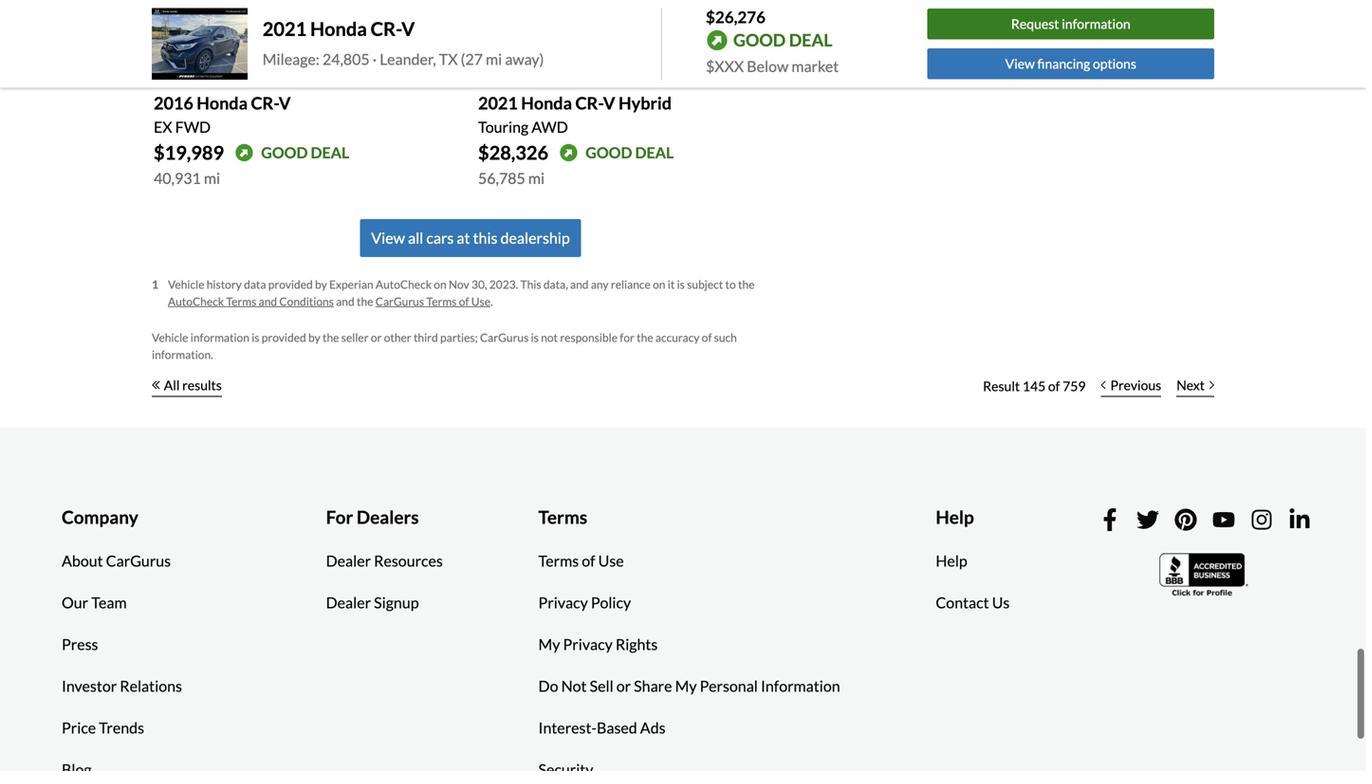 Task type: locate. For each thing, give the bounding box(es) containing it.
cr- inside the 2016 honda cr-v ex fwd
[[251, 93, 279, 113]]

by inside vehicle information is provided by the seller or other third parties; cargurus is not responsible for the accuracy of such information.
[[308, 331, 320, 345]]

help
[[936, 506, 974, 528], [936, 552, 968, 570]]

1 horizontal spatial information
[[1062, 16, 1131, 32]]

2 good deal from the left
[[586, 143, 674, 162]]

result
[[983, 378, 1020, 394]]

of down nov
[[459, 295, 469, 308]]

2 horizontal spatial cr-
[[575, 93, 603, 113]]

third
[[414, 331, 438, 345]]

2021 inside '2021 honda cr-v mileage: 24,805 · leander, tx (27 mi away)'
[[263, 17, 307, 40]]

honda up awd
[[521, 93, 572, 113]]

by down conditions
[[308, 331, 320, 345]]

cr- inside 2021 honda cr-v hybrid touring awd
[[575, 93, 603, 113]]

good deal down hybrid
[[586, 143, 674, 162]]

0 horizontal spatial v
[[279, 93, 291, 113]]

1 good deal from the left
[[261, 143, 349, 162]]

1 vertical spatial by
[[308, 331, 320, 345]]

good deal image down awd
[[560, 144, 578, 162]]

trends
[[99, 719, 144, 737]]

2 vertical spatial cargurus
[[106, 552, 171, 570]]

investor
[[62, 677, 117, 696]]

2 horizontal spatial mi
[[528, 169, 545, 187]]

2 good deal image from the left
[[560, 144, 578, 162]]

0 horizontal spatial cargurus
[[106, 552, 171, 570]]

privacy
[[539, 594, 588, 612], [563, 635, 613, 654]]

of left 'such'
[[702, 331, 712, 345]]

information
[[1062, 16, 1131, 32], [191, 331, 249, 345]]

1 horizontal spatial good
[[586, 143, 632, 162]]

view down request
[[1005, 55, 1035, 72]]

0 vertical spatial autocheck
[[376, 278, 432, 291]]

2021
[[263, 17, 307, 40], [478, 93, 518, 113]]

use down 30,
[[471, 295, 491, 308]]

autocheck terms and conditions link
[[168, 295, 334, 308]]

on
[[434, 278, 447, 291], [653, 278, 666, 291]]

mi down $28,326
[[528, 169, 545, 187]]

0 horizontal spatial view
[[371, 229, 405, 247]]

is down "autocheck terms and conditions" link
[[252, 331, 260, 345]]

mi right "(27"
[[486, 50, 502, 68]]

1 horizontal spatial use
[[598, 552, 624, 570]]

·
[[373, 50, 377, 68]]

good deal down the 2016 honda cr-v ex fwd at top
[[261, 143, 349, 162]]

next
[[1177, 377, 1205, 393]]

1 good from the left
[[261, 143, 308, 162]]

us
[[992, 594, 1010, 612]]

0 horizontal spatial good deal image
[[235, 144, 254, 162]]

good down 2021 honda cr-v hybrid touring awd
[[586, 143, 632, 162]]

provided down conditions
[[262, 331, 306, 345]]

my right share
[[675, 677, 697, 696]]

2021 up touring in the left of the page
[[478, 93, 518, 113]]

is right it
[[677, 278, 685, 291]]

cr- up ·
[[371, 17, 402, 40]]

nov
[[449, 278, 469, 291]]

2 horizontal spatial is
[[677, 278, 685, 291]]

about
[[62, 552, 103, 570]]

1 vertical spatial vehicle
[[152, 331, 188, 345]]

help up 'help' link
[[936, 506, 974, 528]]

or right seller at top left
[[371, 331, 382, 345]]

all
[[164, 377, 180, 393]]

v for $19,989
[[279, 93, 291, 113]]

my privacy rights link
[[524, 624, 672, 666]]

dealer down for
[[326, 552, 371, 570]]

0 horizontal spatial is
[[252, 331, 260, 345]]

0 vertical spatial dealer
[[326, 552, 371, 570]]

deal for $19,989
[[311, 143, 349, 162]]

of inside 1 vehicle history data provided by experian autocheck on nov 30, 2023. this data, and any reliance on it is subject to the autocheck terms and conditions and the cargurus terms of use .
[[459, 295, 469, 308]]

by
[[315, 278, 327, 291], [308, 331, 320, 345]]

company
[[62, 506, 138, 528]]

cargurus
[[375, 295, 424, 308], [480, 331, 529, 345], [106, 552, 171, 570]]

provided inside 1 vehicle history data provided by experian autocheck on nov 30, 2023. this data, and any reliance on it is subject to the autocheck terms and conditions and the cargurus terms of use .
[[268, 278, 313, 291]]

vehicle inside vehicle information is provided by the seller or other third parties; cargurus is not responsible for the accuracy of such information.
[[152, 331, 188, 345]]

1 vertical spatial dealer
[[326, 594, 371, 612]]

my privacy rights
[[539, 635, 658, 654]]

and down the "data" at the top
[[259, 295, 277, 308]]

0 horizontal spatial on
[[434, 278, 447, 291]]

or
[[371, 331, 382, 345], [617, 677, 631, 696]]

vehicle right 1
[[168, 278, 204, 291]]

view inside button
[[1005, 55, 1035, 72]]

0 horizontal spatial or
[[371, 331, 382, 345]]

cargurus up team
[[106, 552, 171, 570]]

0 vertical spatial information
[[1062, 16, 1131, 32]]

information up "options"
[[1062, 16, 1131, 32]]

or right sell
[[617, 677, 631, 696]]

0 vertical spatial help
[[936, 506, 974, 528]]

view left all
[[371, 229, 405, 247]]

responsible
[[560, 331, 618, 345]]

2 deal from the left
[[635, 143, 674, 162]]

1 vertical spatial help
[[936, 552, 968, 570]]

mi for $19,989
[[204, 169, 220, 187]]

autocheck down history
[[168, 295, 224, 308]]

2 horizontal spatial v
[[603, 93, 615, 113]]

do not sell or share my personal information
[[539, 677, 840, 696]]

and down "experian"
[[336, 295, 355, 308]]

help up contact on the bottom right of page
[[936, 552, 968, 570]]

data,
[[544, 278, 568, 291]]

autocheck up cargurus terms of use link
[[376, 278, 432, 291]]

view
[[1005, 55, 1035, 72], [371, 229, 405, 247]]

56,785 mi
[[478, 169, 545, 187]]

provided up conditions
[[268, 278, 313, 291]]

0 horizontal spatial deal
[[311, 143, 349, 162]]

is
[[677, 278, 685, 291], [252, 331, 260, 345], [531, 331, 539, 345]]

1 horizontal spatial on
[[653, 278, 666, 291]]

0 vertical spatial my
[[539, 635, 560, 654]]

honda up "24,805"
[[310, 17, 367, 40]]

0 vertical spatial cargurus
[[375, 295, 424, 308]]

1 horizontal spatial v
[[402, 17, 415, 40]]

privacy down terms of use link
[[539, 594, 588, 612]]

request information
[[1011, 16, 1131, 32]]

0 horizontal spatial good
[[261, 143, 308, 162]]

v inside 2021 honda cr-v hybrid touring awd
[[603, 93, 615, 113]]

v up leander,
[[402, 17, 415, 40]]

1 horizontal spatial honda
[[310, 17, 367, 40]]

information inside vehicle information is provided by the seller or other third parties; cargurus is not responsible for the accuracy of such information.
[[191, 331, 249, 345]]

subject
[[687, 278, 723, 291]]

1 vertical spatial view
[[371, 229, 405, 247]]

conditions
[[279, 295, 334, 308]]

dealer signup link
[[312, 582, 433, 624]]

1 deal from the left
[[311, 143, 349, 162]]

1 horizontal spatial 2021
[[478, 93, 518, 113]]

0 horizontal spatial information
[[191, 331, 249, 345]]

mi down $19,989
[[204, 169, 220, 187]]

1 horizontal spatial mi
[[486, 50, 502, 68]]

2 horizontal spatial honda
[[521, 93, 572, 113]]

v left hybrid
[[603, 93, 615, 113]]

0 horizontal spatial 2021
[[263, 17, 307, 40]]

0 horizontal spatial autocheck
[[168, 295, 224, 308]]

click for the bbb business review of this auto listing service in cambridge ma image
[[1159, 551, 1251, 599]]

our team
[[62, 594, 127, 612]]

information
[[761, 677, 840, 696]]

1 vertical spatial or
[[617, 677, 631, 696]]

view for view all cars at this dealership
[[371, 229, 405, 247]]

0 vertical spatial use
[[471, 295, 491, 308]]

below
[[747, 57, 789, 75]]

2 good from the left
[[586, 143, 632, 162]]

cr- down mileage:
[[251, 93, 279, 113]]

privacy policy link
[[524, 582, 645, 624]]

1 vertical spatial information
[[191, 331, 249, 345]]

price trends
[[62, 719, 144, 737]]

parties;
[[440, 331, 478, 345]]

accuracy
[[656, 331, 700, 345]]

$26,276
[[706, 7, 766, 27]]

0 horizontal spatial honda
[[197, 93, 248, 113]]

2 on from the left
[[653, 278, 666, 291]]

1 horizontal spatial or
[[617, 677, 631, 696]]

0 vertical spatial view
[[1005, 55, 1035, 72]]

cargurus inside vehicle information is provided by the seller or other third parties; cargurus is not responsible for the accuracy of such information.
[[480, 331, 529, 345]]

1 horizontal spatial cargurus
[[375, 295, 424, 308]]

honda up fwd
[[197, 93, 248, 113]]

mi for $28,326
[[528, 169, 545, 187]]

2 horizontal spatial and
[[570, 278, 589, 291]]

good for $19,989
[[261, 143, 308, 162]]

dealer resources link
[[312, 540, 457, 582]]

v
[[402, 17, 415, 40], [279, 93, 291, 113], [603, 93, 615, 113]]

1 horizontal spatial view
[[1005, 55, 1035, 72]]

0 vertical spatial 2021
[[263, 17, 307, 40]]

mi inside '2021 honda cr-v mileage: 24,805 · leander, tx (27 mi away)'
[[486, 50, 502, 68]]

0 horizontal spatial and
[[259, 295, 277, 308]]

information up information.
[[191, 331, 249, 345]]

dealer for dealer resources
[[326, 552, 371, 570]]

0 horizontal spatial cr-
[[251, 93, 279, 113]]

at
[[457, 229, 470, 247]]

2021 up mileage:
[[263, 17, 307, 40]]

honda inside 2021 honda cr-v hybrid touring awd
[[521, 93, 572, 113]]

0 horizontal spatial my
[[539, 635, 560, 654]]

2021 inside 2021 honda cr-v hybrid touring awd
[[478, 93, 518, 113]]

$19,989
[[154, 141, 224, 164]]

terms down nov
[[426, 295, 457, 308]]

v for $28,326
[[603, 93, 615, 113]]

all results
[[164, 377, 222, 393]]

is left not
[[531, 331, 539, 345]]

1 horizontal spatial good deal
[[586, 143, 674, 162]]

next link
[[1169, 365, 1222, 407]]

1 dealer from the top
[[326, 552, 371, 570]]

0 vertical spatial by
[[315, 278, 327, 291]]

0 vertical spatial provided
[[268, 278, 313, 291]]

vehicle
[[168, 278, 204, 291], [152, 331, 188, 345]]

dealers
[[357, 506, 419, 528]]

my up the do
[[539, 635, 560, 654]]

it
[[668, 278, 675, 291]]

request
[[1011, 16, 1059, 32]]

honda for $19,989
[[197, 93, 248, 113]]

ex
[[154, 118, 172, 136]]

this
[[473, 229, 498, 247]]

v down mileage:
[[279, 93, 291, 113]]

touring
[[478, 118, 529, 136]]

1 vehicle history data provided by experian autocheck on nov 30, 2023. this data, and any reliance on it is subject to the autocheck terms and conditions and the cargurus terms of use .
[[152, 278, 755, 308]]

0 horizontal spatial good deal
[[261, 143, 349, 162]]

0 horizontal spatial mi
[[204, 169, 220, 187]]

1 horizontal spatial my
[[675, 677, 697, 696]]

of inside vehicle information is provided by the seller or other third parties; cargurus is not responsible for the accuracy of such information.
[[702, 331, 712, 345]]

on up cargurus terms of use link
[[434, 278, 447, 291]]

use up policy
[[598, 552, 624, 570]]

cargurus up other
[[375, 295, 424, 308]]

1 vertical spatial 2021
[[478, 93, 518, 113]]

mi
[[486, 50, 502, 68], [204, 169, 220, 187], [528, 169, 545, 187]]

vehicle up information.
[[152, 331, 188, 345]]

to
[[725, 278, 736, 291]]

view financing options
[[1005, 55, 1137, 72]]

cr- for $28,326
[[575, 93, 603, 113]]

dealer left signup
[[326, 594, 371, 612]]

view all cars at this dealership
[[371, 229, 570, 247]]

good
[[261, 143, 308, 162], [586, 143, 632, 162]]

by inside 1 vehicle history data provided by experian autocheck on nov 30, 2023. this data, and any reliance on it is subject to the autocheck terms and conditions and the cargurus terms of use .
[[315, 278, 327, 291]]

by up conditions
[[315, 278, 327, 291]]

2 horizontal spatial cargurus
[[480, 331, 529, 345]]

good deal image down the 2016 honda cr-v ex fwd at top
[[235, 144, 254, 162]]

1 horizontal spatial good deal image
[[560, 144, 578, 162]]

personal
[[700, 677, 758, 696]]

1 horizontal spatial cr-
[[371, 17, 402, 40]]

0 vertical spatial or
[[371, 331, 382, 345]]

information inside button
[[1062, 16, 1131, 32]]

1 vertical spatial cargurus
[[480, 331, 529, 345]]

and left any
[[570, 278, 589, 291]]

0 vertical spatial vehicle
[[168, 278, 204, 291]]

0 horizontal spatial use
[[471, 295, 491, 308]]

on left it
[[653, 278, 666, 291]]

cargurus down .
[[480, 331, 529, 345]]

terms
[[226, 295, 257, 308], [426, 295, 457, 308], [539, 506, 587, 528], [539, 552, 579, 570]]

cargurus inside 1 vehicle history data provided by experian autocheck on nov 30, 2023. this data, and any reliance on it is subject to the autocheck terms and conditions and the cargurus terms of use .
[[375, 295, 424, 308]]

1 horizontal spatial deal
[[635, 143, 674, 162]]

v inside the 2016 honda cr-v ex fwd
[[279, 93, 291, 113]]

2 dealer from the top
[[326, 594, 371, 612]]

honda inside the 2016 honda cr-v ex fwd
[[197, 93, 248, 113]]

cr- left hybrid
[[575, 93, 603, 113]]

1 good deal image from the left
[[235, 144, 254, 162]]

dealership
[[501, 229, 570, 247]]

chevron left image
[[1101, 381, 1106, 390]]

good down the 2016 honda cr-v ex fwd at top
[[261, 143, 308, 162]]

1 vertical spatial use
[[598, 552, 624, 570]]

information for request
[[1062, 16, 1131, 32]]

1 vertical spatial provided
[[262, 331, 306, 345]]

good deal image
[[235, 144, 254, 162], [560, 144, 578, 162]]

good deal image for $28,326
[[560, 144, 578, 162]]

2023.
[[489, 278, 518, 291]]

options
[[1093, 55, 1137, 72]]

privacy down privacy policy link
[[563, 635, 613, 654]]



Task type: describe. For each thing, give the bounding box(es) containing it.
team
[[91, 594, 127, 612]]

reliance
[[611, 278, 651, 291]]

is inside 1 vehicle history data provided by experian autocheck on nov 30, 2023. this data, and any reliance on it is subject to the autocheck terms and conditions and the cargurus terms of use .
[[677, 278, 685, 291]]

contact
[[936, 594, 989, 612]]

1 horizontal spatial autocheck
[[376, 278, 432, 291]]

for
[[326, 506, 353, 528]]

away)
[[505, 50, 544, 68]]

40,931 mi
[[154, 169, 220, 187]]

the right to
[[738, 278, 755, 291]]

all results link
[[152, 365, 222, 407]]

chevron right image
[[1210, 381, 1215, 390]]

30,
[[472, 278, 487, 291]]

experian
[[329, 278, 373, 291]]

any
[[591, 278, 609, 291]]

not
[[561, 677, 587, 696]]

sell
[[590, 677, 614, 696]]

759
[[1063, 378, 1086, 394]]

.
[[491, 295, 493, 308]]

1 vertical spatial autocheck
[[168, 295, 224, 308]]

mileage:
[[263, 50, 320, 68]]

145
[[1023, 378, 1046, 394]]

cr- inside '2021 honda cr-v mileage: 24,805 · leander, tx (27 mi away)'
[[371, 17, 402, 40]]

our
[[62, 594, 88, 612]]

for
[[620, 331, 635, 345]]

terms down the "data" at the top
[[226, 295, 257, 308]]

1 vertical spatial my
[[675, 677, 697, 696]]

2021 for mileage:
[[263, 17, 307, 40]]

vehicle inside 1 vehicle history data provided by experian autocheck on nov 30, 2023. this data, and any reliance on it is subject to the autocheck terms and conditions and the cargurus terms of use .
[[168, 278, 204, 291]]

good deal for $28,326
[[586, 143, 674, 162]]

cargurus inside 'about cargurus' "link"
[[106, 552, 171, 570]]

tx
[[439, 50, 458, 68]]

rights
[[616, 635, 658, 654]]

history
[[207, 278, 242, 291]]

good deal image for $19,989
[[235, 144, 254, 162]]

dealer resources
[[326, 552, 443, 570]]

relations
[[120, 677, 182, 696]]

based
[[597, 719, 637, 737]]

2016 honda cr-v ex fwd
[[154, 93, 291, 136]]

about cargurus link
[[47, 540, 185, 582]]

leander,
[[380, 50, 436, 68]]

v inside '2021 honda cr-v mileage: 24,805 · leander, tx (27 mi away)'
[[402, 17, 415, 40]]

fwd
[[175, 118, 211, 136]]

terms of use link
[[524, 540, 638, 582]]

1 help from the top
[[936, 506, 974, 528]]

use inside 1 vehicle history data provided by experian autocheck on nov 30, 2023. this data, and any reliance on it is subject to the autocheck terms and conditions and the cargurus terms of use .
[[471, 295, 491, 308]]

do
[[539, 677, 558, 696]]

cargurus terms of use link
[[375, 295, 491, 308]]

view all cars at this dealership link
[[360, 219, 581, 257]]

use inside terms of use link
[[598, 552, 624, 570]]

information for vehicle
[[191, 331, 249, 345]]

honda for $28,326
[[521, 93, 572, 113]]

help link
[[922, 540, 982, 582]]

seller
[[341, 331, 369, 345]]

terms up privacy policy
[[539, 552, 579, 570]]

2021 honda cr-v image
[[152, 8, 247, 80]]

terms up terms of use
[[539, 506, 587, 528]]

financing
[[1038, 55, 1090, 72]]

0 vertical spatial privacy
[[539, 594, 588, 612]]

request information button
[[928, 9, 1215, 40]]

1 vertical spatial privacy
[[563, 635, 613, 654]]

(27
[[461, 50, 483, 68]]

price
[[62, 719, 96, 737]]

such
[[714, 331, 737, 345]]

cr- for $19,989
[[251, 93, 279, 113]]

investor relations link
[[47, 666, 196, 707]]

deal for $28,326
[[635, 143, 674, 162]]

of right 145 at the right of the page
[[1048, 378, 1060, 394]]

good for $28,326
[[586, 143, 632, 162]]

previous link
[[1094, 365, 1169, 407]]

$28,326
[[478, 141, 549, 164]]

2 help from the top
[[936, 552, 968, 570]]

honda inside '2021 honda cr-v mileage: 24,805 · leander, tx (27 mi away)'
[[310, 17, 367, 40]]

the right for
[[637, 331, 653, 345]]

1
[[152, 278, 158, 291]]

not
[[541, 331, 558, 345]]

privacy policy
[[539, 594, 631, 612]]

vehicle information is provided by the seller or other third parties; cargurus is not responsible for the accuracy of such information.
[[152, 331, 737, 362]]

do not sell or share my personal information link
[[524, 666, 855, 707]]

chevron double left image
[[152, 381, 160, 390]]

hybrid
[[619, 93, 672, 113]]

$xxx below market
[[706, 57, 839, 75]]

the down "experian"
[[357, 295, 373, 308]]

other
[[384, 331, 411, 345]]

share
[[634, 677, 672, 696]]

policy
[[591, 594, 631, 612]]

2021 for hybrid
[[478, 93, 518, 113]]

signup
[[374, 594, 419, 612]]

1 horizontal spatial and
[[336, 295, 355, 308]]

1 horizontal spatial is
[[531, 331, 539, 345]]

good
[[733, 30, 786, 50]]

1 on from the left
[[434, 278, 447, 291]]

press link
[[47, 624, 112, 666]]

or inside vehicle information is provided by the seller or other third parties; cargurus is not responsible for the accuracy of such information.
[[371, 331, 382, 345]]

previous
[[1111, 377, 1162, 393]]

2016
[[154, 93, 193, 113]]

deal
[[789, 30, 833, 50]]

provided inside vehicle information is provided by the seller or other third parties; cargurus is not responsible for the accuracy of such information.
[[262, 331, 306, 345]]

$xxx
[[706, 57, 744, 75]]

our team link
[[47, 582, 141, 624]]

contact us
[[936, 594, 1010, 612]]

the left seller at top left
[[323, 331, 339, 345]]

dealer for dealer signup
[[326, 594, 371, 612]]

data
[[244, 278, 266, 291]]

interest-based ads
[[539, 719, 666, 737]]

market
[[792, 57, 839, 75]]

good deal for $19,989
[[261, 143, 349, 162]]

view for view financing options
[[1005, 55, 1035, 72]]

press
[[62, 635, 98, 654]]

for dealers
[[326, 506, 419, 528]]

of up privacy policy
[[582, 552, 595, 570]]

2021 honda cr-v hybrid touring awd
[[478, 93, 672, 136]]

ads
[[640, 719, 666, 737]]

awd
[[532, 118, 568, 136]]

dealer signup
[[326, 594, 419, 612]]

results
[[182, 377, 222, 393]]



Task type: vqa. For each thing, say whether or not it's contained in the screenshot.
the Privacy Policy link
yes



